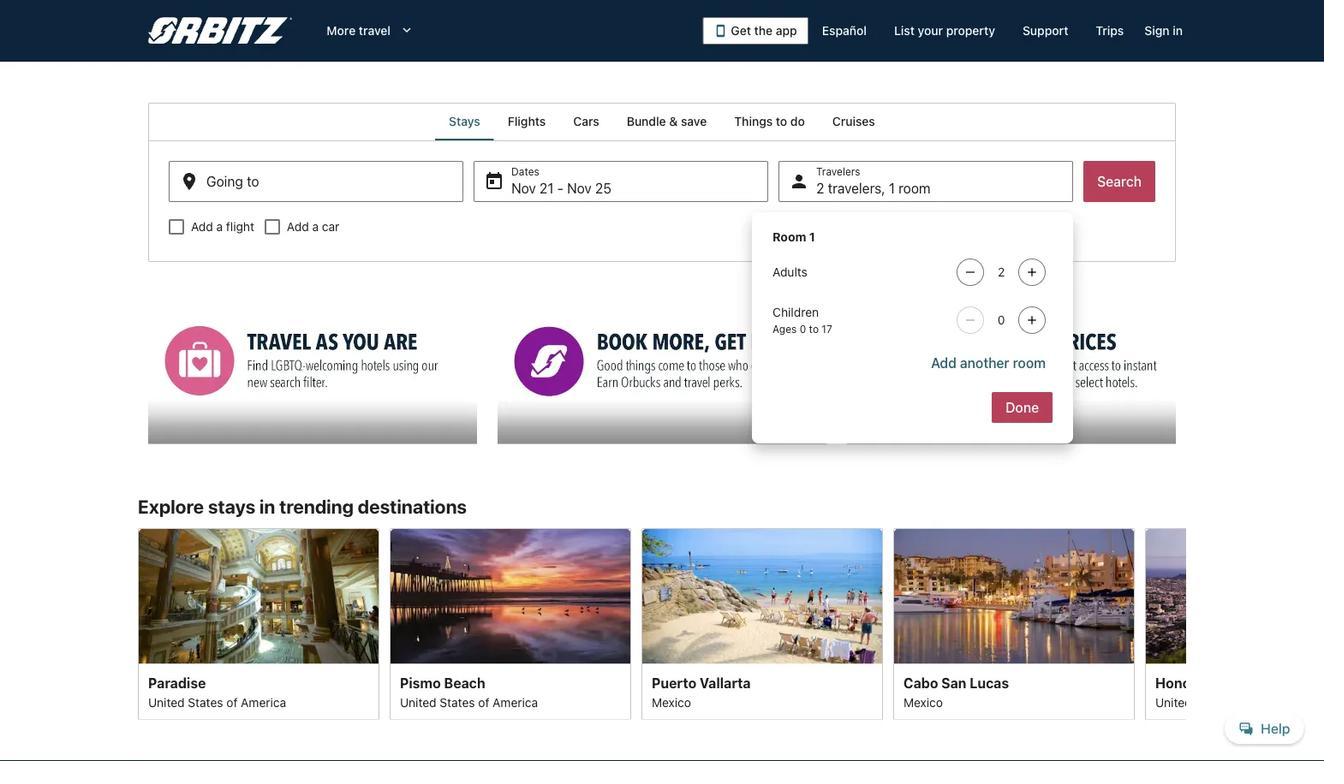 Task type: describe. For each thing, give the bounding box(es) containing it.
trending
[[279, 496, 354, 518]]

show next card image
[[1176, 614, 1197, 635]]

pismo
[[400, 675, 441, 691]]

states inside pismo beach united states of america
[[440, 695, 475, 709]]

more travel
[[327, 24, 391, 38]]

get
[[731, 24, 751, 38]]

sign in
[[1145, 24, 1183, 38]]

paradise
[[148, 675, 206, 691]]

things
[[734, 114, 773, 128]]

decrease the number of children in room 1 image
[[960, 314, 981, 327]]

done button
[[992, 392, 1053, 423]]

cars link
[[560, 103, 613, 140]]

cabo san lucas mexico
[[904, 675, 1009, 709]]

2 travelers, 1 room
[[816, 180, 931, 197]]

america inside pismo beach united states of america
[[493, 695, 538, 709]]

united inside pismo beach united states of america
[[400, 695, 437, 709]]

adults
[[773, 265, 808, 279]]

nov 21 - nov 25 button
[[474, 161, 768, 202]]

1 nov from the left
[[511, 180, 536, 197]]

support
[[1023, 24, 1069, 38]]

travelers,
[[828, 180, 885, 197]]

nov 21 - nov 25
[[511, 180, 612, 197]]

1 inside 'dropdown button'
[[889, 180, 895, 197]]

get the app
[[731, 24, 797, 38]]

a for flight
[[216, 220, 223, 234]]

states for honolulu
[[1195, 695, 1231, 709]]

in inside sign in dropdown button
[[1173, 24, 1183, 38]]

add another room button
[[924, 348, 1053, 379]]

list
[[894, 24, 915, 38]]

list your property link
[[881, 15, 1009, 46]]

bundle & save
[[627, 114, 707, 128]]

sign in button
[[1138, 15, 1190, 46]]

cabo
[[904, 675, 938, 691]]

your
[[918, 24, 943, 38]]

show previous card image
[[128, 614, 148, 635]]

america for honolulu
[[1248, 695, 1294, 709]]

san
[[942, 675, 967, 691]]

download the app button image
[[714, 24, 728, 38]]

tab list inside explore stays in trending destinations main content
[[148, 103, 1176, 140]]

of for honolulu
[[1234, 695, 1245, 709]]

room
[[773, 230, 806, 244]]

increase the number of children in room 1 image
[[1022, 314, 1043, 327]]

español button
[[808, 15, 881, 46]]

&
[[669, 114, 678, 128]]

cars
[[573, 114, 599, 128]]

the
[[754, 24, 773, 38]]

room inside 'dropdown button'
[[899, 180, 931, 197]]

list your property
[[894, 24, 995, 38]]

more travel button
[[313, 15, 428, 46]]

search
[[1097, 173, 1142, 190]]

cruises
[[832, 114, 875, 128]]

21
[[540, 180, 554, 197]]

0 horizontal spatial 1
[[809, 230, 815, 244]]

0
[[800, 323, 806, 335]]

2
[[816, 180, 824, 197]]

ages
[[773, 323, 797, 335]]

save
[[681, 114, 707, 128]]

decrease the number of adults in room 1 image
[[960, 266, 981, 279]]

add a flight
[[191, 220, 254, 234]]

trips
[[1096, 24, 1124, 38]]

increase the number of adults in room 1 image
[[1022, 266, 1043, 279]]

children
[[773, 305, 819, 320]]



Task type: vqa. For each thing, say whether or not it's contained in the screenshot.
first W from the right
no



Task type: locate. For each thing, give the bounding box(es) containing it.
3 united from the left
[[1156, 695, 1192, 709]]

2 united from the left
[[400, 695, 437, 709]]

room 1
[[773, 230, 815, 244]]

lucas
[[970, 675, 1009, 691]]

orbitz logo image
[[148, 17, 292, 45]]

1 horizontal spatial united
[[400, 695, 437, 709]]

room
[[899, 180, 931, 197], [1013, 355, 1046, 371]]

add a car
[[287, 220, 339, 234]]

nov left 21
[[511, 180, 536, 197]]

add left car
[[287, 220, 309, 234]]

do
[[791, 114, 805, 128]]

in right stays on the bottom of the page
[[259, 496, 275, 518]]

honolulu united states of america
[[1156, 675, 1294, 709]]

done
[[1006, 400, 1039, 416]]

0 horizontal spatial a
[[216, 220, 223, 234]]

1 america from the left
[[241, 695, 286, 709]]

app
[[776, 24, 797, 38]]

united for honolulu
[[1156, 695, 1192, 709]]

2 mexico from the left
[[904, 695, 943, 709]]

a left flight
[[216, 220, 223, 234]]

1 of from the left
[[226, 695, 238, 709]]

17
[[822, 323, 832, 335]]

cruises link
[[819, 103, 889, 140]]

1 vertical spatial in
[[259, 496, 275, 518]]

2 horizontal spatial states
[[1195, 695, 1231, 709]]

a
[[216, 220, 223, 234], [312, 220, 319, 234]]

pismo beach united states of america
[[400, 675, 538, 709]]

2 horizontal spatial of
[[1234, 695, 1245, 709]]

explore
[[138, 496, 204, 518]]

united down paradise
[[148, 695, 185, 709]]

in inside explore stays in trending destinations main content
[[259, 496, 275, 518]]

1 horizontal spatial a
[[312, 220, 319, 234]]

sign
[[1145, 24, 1170, 38]]

america inside honolulu united states of america
[[1248, 695, 1294, 709]]

0 horizontal spatial america
[[241, 695, 286, 709]]

children ages 0 to 17
[[773, 305, 832, 335]]

states inside paradise united states of america
[[188, 695, 223, 709]]

explore stays in trending destinations main content
[[0, 103, 1324, 762]]

0 vertical spatial room
[[899, 180, 931, 197]]

0 horizontal spatial add
[[191, 220, 213, 234]]

states inside honolulu united states of america
[[1195, 695, 1231, 709]]

united for paradise
[[148, 695, 185, 709]]

1 horizontal spatial nov
[[567, 180, 592, 197]]

mexico inside 'puerto vallarta mexico'
[[652, 695, 691, 709]]

1 vertical spatial to
[[809, 323, 819, 335]]

of for paradise
[[226, 695, 238, 709]]

beach
[[444, 675, 485, 691]]

3 states from the left
[[1195, 695, 1231, 709]]

1 a from the left
[[216, 220, 223, 234]]

united inside honolulu united states of america
[[1156, 695, 1192, 709]]

property
[[946, 24, 995, 38]]

1 vertical spatial 1
[[809, 230, 815, 244]]

room inside button
[[1013, 355, 1046, 371]]

honolulu
[[1156, 675, 1215, 691]]

nov
[[511, 180, 536, 197], [567, 180, 592, 197]]

0 horizontal spatial to
[[776, 114, 787, 128]]

mexico inside cabo san lucas mexico
[[904, 695, 943, 709]]

1 right the travelers,
[[889, 180, 895, 197]]

car
[[322, 220, 339, 234]]

add another room
[[931, 355, 1046, 371]]

0 horizontal spatial mexico
[[652, 695, 691, 709]]

2 nov from the left
[[567, 180, 592, 197]]

1 horizontal spatial to
[[809, 323, 819, 335]]

travel
[[359, 24, 391, 38]]

to left do at the right of the page
[[776, 114, 787, 128]]

1 horizontal spatial room
[[1013, 355, 1046, 371]]

pismo beach featuring a sunset, views and tropical scenes image
[[390, 528, 631, 664]]

vallarta
[[700, 675, 751, 691]]

flights
[[508, 114, 546, 128]]

-
[[557, 180, 564, 197]]

in right sign
[[1173, 24, 1183, 38]]

1 horizontal spatial states
[[440, 695, 475, 709]]

bundle
[[627, 114, 666, 128]]

2 travelers, 1 room button
[[779, 161, 1073, 202]]

2 horizontal spatial america
[[1248, 695, 1294, 709]]

to right 0
[[809, 323, 819, 335]]

bundle & save link
[[613, 103, 721, 140]]

1 states from the left
[[188, 695, 223, 709]]

america inside paradise united states of america
[[241, 695, 286, 709]]

makiki - lower punchbowl - tantalus showing landscape views, a sunset and a city image
[[1145, 528, 1324, 664]]

to
[[776, 114, 787, 128], [809, 323, 819, 335]]

states down beach
[[440, 695, 475, 709]]

search button
[[1084, 161, 1156, 202]]

1 horizontal spatial 1
[[889, 180, 895, 197]]

of inside honolulu united states of america
[[1234, 695, 1245, 709]]

2 horizontal spatial add
[[931, 355, 957, 371]]

puerto vallarta showing a beach, general coastal views and kayaking or canoeing image
[[642, 528, 883, 664]]

room right the travelers,
[[899, 180, 931, 197]]

another
[[960, 355, 1010, 371]]

las vegas featuring interior views image
[[138, 528, 379, 664]]

united down pismo
[[400, 695, 437, 709]]

0 horizontal spatial in
[[259, 496, 275, 518]]

flight
[[226, 220, 254, 234]]

things to do
[[734, 114, 805, 128]]

español
[[822, 24, 867, 38]]

states down paradise
[[188, 695, 223, 709]]

room down the increase the number of children in room 1 icon
[[1013, 355, 1046, 371]]

mexico
[[652, 695, 691, 709], [904, 695, 943, 709]]

in
[[1173, 24, 1183, 38], [259, 496, 275, 518]]

1 united from the left
[[148, 695, 185, 709]]

0 horizontal spatial of
[[226, 695, 238, 709]]

1 horizontal spatial america
[[493, 695, 538, 709]]

0 vertical spatial 1
[[889, 180, 895, 197]]

0 horizontal spatial nov
[[511, 180, 536, 197]]

of inside pismo beach united states of america
[[478, 695, 489, 709]]

stays link
[[435, 103, 494, 140]]

1 horizontal spatial add
[[287, 220, 309, 234]]

united down the honolulu
[[1156, 695, 1192, 709]]

more
[[327, 24, 356, 38]]

states
[[188, 695, 223, 709], [440, 695, 475, 709], [1195, 695, 1231, 709]]

a for car
[[312, 220, 319, 234]]

1 horizontal spatial in
[[1173, 24, 1183, 38]]

to inside children ages 0 to 17
[[809, 323, 819, 335]]

nov right -
[[567, 180, 592, 197]]

2 states from the left
[[440, 695, 475, 709]]

puerto vallarta mexico
[[652, 675, 751, 709]]

america
[[241, 695, 286, 709], [493, 695, 538, 709], [1248, 695, 1294, 709]]

marina cabo san lucas which includes a marina, a coastal town and night scenes image
[[893, 528, 1135, 664]]

add inside button
[[931, 355, 957, 371]]

1 horizontal spatial mexico
[[904, 695, 943, 709]]

2 of from the left
[[478, 695, 489, 709]]

united inside paradise united states of america
[[148, 695, 185, 709]]

add for add a car
[[287, 220, 309, 234]]

united
[[148, 695, 185, 709], [400, 695, 437, 709], [1156, 695, 1192, 709]]

0 horizontal spatial room
[[899, 180, 931, 197]]

1
[[889, 180, 895, 197], [809, 230, 815, 244]]

0 vertical spatial in
[[1173, 24, 1183, 38]]

add for add another room
[[931, 355, 957, 371]]

2 horizontal spatial united
[[1156, 695, 1192, 709]]

paradise united states of america
[[148, 675, 286, 709]]

add for add a flight
[[191, 220, 213, 234]]

states for paradise
[[188, 695, 223, 709]]

tab list
[[148, 103, 1176, 140]]

america for paradise
[[241, 695, 286, 709]]

stays
[[208, 496, 255, 518]]

flights link
[[494, 103, 560, 140]]

puerto
[[652, 675, 697, 691]]

3 america from the left
[[1248, 695, 1294, 709]]

mexico down cabo
[[904, 695, 943, 709]]

tab list containing stays
[[148, 103, 1176, 140]]

0 horizontal spatial united
[[148, 695, 185, 709]]

3 of from the left
[[1234, 695, 1245, 709]]

of inside paradise united states of america
[[226, 695, 238, 709]]

get the app link
[[703, 17, 808, 45]]

0 horizontal spatial states
[[188, 695, 223, 709]]

explore stays in trending destinations
[[138, 496, 467, 518]]

1 vertical spatial room
[[1013, 355, 1046, 371]]

add left another
[[931, 355, 957, 371]]

1 mexico from the left
[[652, 695, 691, 709]]

states down the honolulu
[[1195, 695, 1231, 709]]

25
[[595, 180, 612, 197]]

things to do link
[[721, 103, 819, 140]]

0 vertical spatial to
[[776, 114, 787, 128]]

mexico down puerto
[[652, 695, 691, 709]]

stays
[[449, 114, 480, 128]]

a left car
[[312, 220, 319, 234]]

add
[[191, 220, 213, 234], [287, 220, 309, 234], [931, 355, 957, 371]]

trips link
[[1082, 15, 1138, 46]]

2 america from the left
[[493, 695, 538, 709]]

2 a from the left
[[312, 220, 319, 234]]

1 horizontal spatial of
[[478, 695, 489, 709]]

add left flight
[[191, 220, 213, 234]]

of
[[226, 695, 238, 709], [478, 695, 489, 709], [1234, 695, 1245, 709]]

1 right the room
[[809, 230, 815, 244]]

destinations
[[358, 496, 467, 518]]

support link
[[1009, 15, 1082, 46]]



